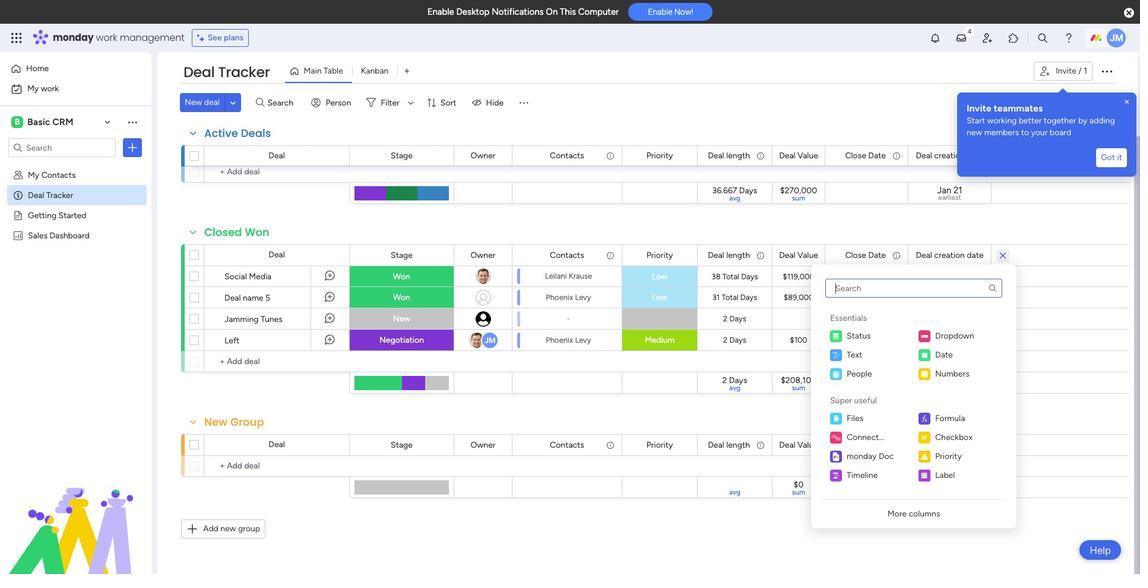 Task type: describe. For each thing, give the bounding box(es) containing it.
deal name 3
[[224, 146, 270, 156]]

notifications
[[492, 7, 544, 17]]

4
[[955, 125, 960, 134]]

mar 7
[[940, 336, 959, 345]]

kanban button
[[352, 62, 397, 81]]

hide
[[486, 98, 504, 108]]

+ add deal text field for 36.667 days
[[210, 165, 344, 179]]

/
[[1079, 66, 1082, 76]]

new inside button
[[220, 524, 236, 534]]

earliest
[[938, 194, 961, 202]]

enable now! button
[[628, 3, 713, 21]]

$100
[[790, 336, 807, 345]]

column information image for won's deal length field
[[756, 251, 765, 260]]

component__icon image for files
[[830, 413, 842, 425]]

1 deal value from the top
[[779, 151, 818, 161]]

more
[[888, 509, 907, 520]]

mar 9
[[857, 336, 876, 345]]

1 low from the top
[[652, 272, 667, 282]]

workspace image
[[11, 116, 23, 129]]

date for 3rd deal creation date field from the top
[[967, 440, 984, 450]]

getting
[[28, 210, 56, 220]]

main table
[[304, 66, 343, 76]]

3 owner field from the top
[[468, 439, 499, 452]]

your
[[1031, 128, 1048, 138]]

column information image for deal length field for deals
[[756, 151, 765, 161]]

7
[[955, 336, 959, 345]]

my work
[[27, 84, 59, 94]]

days inside 36.667 days avg
[[739, 186, 757, 196]]

plans
[[224, 33, 244, 43]]

filter
[[381, 98, 400, 108]]

contacts field for deals
[[547, 149, 587, 162]]

0 vertical spatial 2023
[[954, 272, 972, 281]]

2 close date field from the top
[[842, 249, 889, 262]]

3 owner from the top
[[471, 440, 496, 450]]

Active Deals field
[[201, 126, 274, 141]]

boards
[[847, 447, 872, 457]]

1 24 from the top
[[869, 272, 878, 281]]

3
[[265, 146, 270, 156]]

date for first deal creation date field
[[967, 151, 984, 161]]

help image
[[1063, 32, 1075, 44]]

medium
[[645, 335, 675, 346]]

start
[[967, 116, 985, 126]]

column information image for first the close date field from the top of the page
[[892, 151, 901, 161]]

management
[[120, 31, 184, 45]]

36.667
[[712, 186, 737, 196]]

total for 38
[[722, 273, 739, 281]]

1 vertical spatial 17,
[[942, 375, 953, 386]]

contacts for 1st contacts field from the bottom
[[550, 440, 584, 450]]

component__icon image for formula
[[919, 413, 930, 425]]

add new group button
[[181, 520, 265, 539]]

3 avg from the top
[[729, 489, 741, 497]]

1 vertical spatial tracker
[[46, 190, 73, 200]]

avg for 36.667
[[729, 194, 741, 202]]

social media
[[224, 272, 272, 282]]

working
[[987, 116, 1017, 126]]

new for new deal
[[185, 97, 202, 107]]

teammates
[[994, 103, 1043, 114]]

feb 10
[[938, 146, 961, 155]]

board
[[1050, 128, 1071, 138]]

jan 21 earliest
[[937, 185, 962, 202]]

2 owner field from the top
[[468, 249, 499, 262]]

Search in workspace field
[[25, 141, 99, 155]]

$0 sum
[[792, 480, 805, 497]]

3 deal length field from the top
[[705, 439, 753, 452]]

2 phoenix from the top
[[546, 336, 573, 345]]

Search search field
[[825, 279, 1002, 298]]

see plans
[[208, 33, 244, 43]]

jamming
[[224, 315, 259, 325]]

2 24 from the top
[[869, 293, 878, 302]]

1 priority field from the top
[[643, 149, 676, 162]]

status
[[847, 331, 871, 341]]

1 owner from the top
[[471, 151, 496, 161]]

2 close date from the top
[[845, 250, 886, 260]]

jeremy miller image
[[1107, 29, 1126, 48]]

new deal button
[[180, 93, 224, 112]]

deal name 2
[[224, 125, 270, 135]]

people
[[847, 369, 872, 379]]

got it
[[1101, 153, 1122, 163]]

2 days avg
[[722, 376, 747, 393]]

$270,000 sum
[[780, 186, 817, 202]]

1 krause from the top
[[569, 146, 592, 155]]

3 deal value field from the top
[[776, 439, 821, 452]]

1 phoenix from the top
[[546, 293, 573, 302]]

3 deal length from the top
[[708, 440, 750, 450]]

2 owner from the top
[[471, 250, 496, 260]]

dashboard
[[50, 230, 90, 240]]

timeline
[[847, 471, 878, 481]]

Closed Won field
[[201, 225, 272, 240]]

numbers
[[935, 369, 969, 379]]

public board image
[[12, 210, 24, 221]]

feb 4
[[940, 125, 960, 134]]

name for 2
[[243, 125, 263, 135]]

jamming tunes
[[224, 315, 283, 325]]

person button
[[307, 93, 358, 112]]

component__icon image for status
[[830, 331, 842, 343]]

deal creation date for 3rd deal creation date field from the top
[[916, 440, 984, 450]]

deal length for active deals
[[708, 151, 750, 161]]

monday for monday work management
[[53, 31, 94, 45]]

3 priority field from the top
[[643, 439, 676, 452]]

2 priority field from the top
[[643, 249, 676, 262]]

creation for second deal creation date field from the bottom
[[934, 250, 965, 260]]

label
[[935, 471, 955, 481]]

see
[[208, 33, 222, 43]]

dropdown
[[935, 331, 974, 341]]

workspace options image
[[126, 116, 138, 128]]

deal inside deal tracker field
[[183, 62, 215, 82]]

1 phoenix levy from the top
[[546, 293, 591, 302]]

enable now!
[[648, 7, 693, 17]]

active deals
[[204, 126, 271, 141]]

b
[[15, 117, 20, 127]]

invite members image
[[982, 32, 993, 44]]

got
[[1101, 153, 1115, 163]]

formula
[[935, 414, 965, 424]]

lottie animation element
[[0, 455, 151, 575]]

close for second the close date field from the bottom
[[845, 250, 866, 260]]

$270,000
[[780, 186, 817, 196]]

menu image
[[518, 97, 530, 109]]

contacts field for won
[[547, 249, 587, 262]]

select product image
[[11, 32, 23, 44]]

$119,000
[[783, 272, 815, 281]]

it
[[1117, 153, 1122, 163]]

kanban
[[361, 66, 389, 76]]

2 vertical spatial won
[[393, 293, 410, 303]]

deal length for closed won
[[708, 250, 750, 260]]

component__icon image for connect boards
[[830, 432, 842, 444]]

2 leilani krause from the top
[[545, 272, 592, 281]]

component__icon image for dropdown
[[919, 331, 930, 343]]

my contacts
[[28, 170, 76, 180]]

1 vertical spatial dec
[[927, 293, 940, 302]]

2 phoenix levy from the top
[[546, 336, 591, 345]]

38
[[712, 273, 721, 281]]

28 days
[[721, 146, 749, 155]]

invite teammates heading
[[967, 102, 1127, 115]]

filter button
[[362, 93, 418, 112]]

priority for 2nd priority field from the top of the page
[[646, 250, 673, 260]]

3 length from the top
[[726, 440, 750, 450]]

new for new
[[393, 314, 410, 324]]

main table button
[[285, 62, 352, 81]]

component__icon image for date
[[919, 350, 930, 362]]

now!
[[674, 7, 693, 17]]

name for 3
[[243, 146, 263, 156]]

0 vertical spatial dec
[[928, 272, 941, 281]]

search everything image
[[1037, 32, 1049, 44]]

1 leilani krause from the top
[[545, 146, 592, 155]]

5
[[265, 293, 270, 303]]

$208,100 sum
[[781, 376, 817, 393]]

deal length field for deals
[[705, 149, 753, 162]]

creation for first deal creation date field
[[934, 151, 965, 161]]

New Group field
[[201, 415, 267, 431]]

home option
[[7, 59, 144, 78]]

getting started
[[28, 210, 86, 220]]

2 deal value from the top
[[779, 250, 818, 260]]

list box containing my contacts
[[0, 162, 151, 406]]

2 vertical spatial 2023
[[955, 375, 975, 386]]

component__icon image for priority
[[919, 451, 930, 463]]

my for my contacts
[[28, 170, 39, 180]]

deal tracker inside deal tracker field
[[183, 62, 270, 82]]

new deal
[[185, 97, 220, 107]]

2 deal creation date field from the top
[[913, 249, 987, 262]]

component__icon image for text
[[830, 350, 842, 362]]

2 levy from the top
[[575, 336, 591, 345]]

sort button
[[422, 93, 464, 112]]

1 vertical spatial dec 17, 2023
[[924, 375, 975, 386]]

column information image for contacts field corresponding to won
[[606, 251, 615, 260]]

closed
[[204, 225, 242, 240]]

group
[[230, 415, 264, 430]]

1 vertical spatial column information image
[[892, 251, 901, 260]]

1 2 days from the top
[[723, 315, 746, 324]]

2 jan 24 from the top
[[855, 293, 878, 302]]

started
[[59, 210, 86, 220]]

24,
[[942, 293, 953, 302]]

-
[[567, 314, 570, 323]]

monday work management
[[53, 31, 184, 45]]

deal
[[204, 97, 220, 107]]

1 deal creation date field from the top
[[913, 149, 987, 162]]

sales
[[28, 230, 48, 240]]

see plans button
[[192, 29, 249, 47]]

column information image for first deal length field from the bottom of the page
[[756, 441, 765, 450]]

my work option
[[7, 80, 144, 99]]

won inside "closed won" field
[[245, 225, 270, 240]]

text
[[847, 350, 862, 360]]

1 vertical spatial won
[[393, 272, 410, 282]]

active
[[204, 126, 238, 141]]



Task type: vqa. For each thing, say whether or not it's contained in the screenshot.
second contacts field from the bottom of the page
yes



Task type: locate. For each thing, give the bounding box(es) containing it.
phoenix down -
[[546, 336, 573, 345]]

1 vertical spatial close date
[[845, 250, 886, 260]]

0 vertical spatial leilani krause
[[545, 146, 592, 155]]

negotiation for left
[[379, 335, 424, 346]]

0 vertical spatial new
[[185, 97, 202, 107]]

0 vertical spatial value
[[798, 151, 818, 161]]

3 deal creation date field from the top
[[913, 439, 987, 452]]

0 vertical spatial monday
[[53, 31, 94, 45]]

1 vertical spatial + add deal text field
[[210, 355, 344, 369]]

contacts for contacts field corresponding to won
[[550, 250, 584, 260]]

search image
[[988, 284, 998, 293]]

invite for teammates
[[967, 103, 992, 114]]

members
[[984, 128, 1019, 138]]

0 horizontal spatial options image
[[126, 142, 138, 154]]

2 vertical spatial deal value field
[[776, 439, 821, 452]]

hide button
[[467, 93, 511, 112]]

dec left 24,
[[927, 293, 940, 302]]

3 date from the top
[[967, 440, 984, 450]]

1 vertical spatial low
[[652, 293, 667, 303]]

1 vertical spatial levy
[[575, 336, 591, 345]]

2023 up the dec 24, 2023
[[954, 272, 972, 281]]

work for my
[[41, 84, 59, 94]]

phoenix levy
[[546, 293, 591, 302], [546, 336, 591, 345]]

1 vertical spatial length
[[726, 250, 750, 260]]

2 deal creation date from the top
[[916, 250, 984, 260]]

date
[[868, 151, 886, 161], [868, 250, 886, 260], [935, 350, 953, 360], [868, 440, 886, 450]]

option
[[0, 164, 151, 167]]

deal creation date field up the dec 24, 2023
[[913, 249, 987, 262]]

invite / 1 button
[[1034, 62, 1093, 81]]

my inside list box
[[28, 170, 39, 180]]

1 vertical spatial deal creation date field
[[913, 249, 987, 262]]

0 vertical spatial owner field
[[468, 149, 499, 162]]

0 vertical spatial close date field
[[842, 149, 889, 162]]

total right 38
[[722, 273, 739, 281]]

value for 2nd deal value field
[[798, 250, 818, 260]]

0 vertical spatial deal length field
[[705, 149, 753, 162]]

list box
[[0, 162, 151, 406]]

2 stage field from the top
[[388, 249, 416, 262]]

new down start
[[967, 128, 982, 138]]

tracker up getting started
[[46, 190, 73, 200]]

2 contacts field from the top
[[547, 249, 587, 262]]

value up $119,000
[[798, 250, 818, 260]]

2023 up "formula"
[[955, 375, 975, 386]]

0 horizontal spatial tracker
[[46, 190, 73, 200]]

invite inside button
[[1056, 66, 1076, 76]]

add view image
[[405, 67, 409, 76]]

1 avg from the top
[[729, 194, 741, 202]]

deal value field up the $0
[[776, 439, 821, 452]]

deal value up $119,000
[[779, 250, 818, 260]]

value for first deal value field from the top
[[798, 151, 818, 161]]

creation down "formula"
[[934, 440, 965, 450]]

0 vertical spatial phoenix levy
[[546, 293, 591, 302]]

my for my work
[[27, 84, 39, 94]]

2 vertical spatial deal creation date field
[[913, 439, 987, 452]]

+ Add deal text field
[[210, 165, 344, 179], [210, 355, 344, 369]]

social
[[224, 272, 247, 282]]

None search field
[[825, 279, 1002, 298]]

mar for mar 7
[[940, 336, 953, 345]]

2 leilani from the top
[[545, 272, 567, 281]]

1 vertical spatial contacts field
[[547, 249, 587, 262]]

0 vertical spatial leilani
[[545, 146, 567, 155]]

1 horizontal spatial tracker
[[218, 62, 270, 82]]

2 vertical spatial priority field
[[643, 439, 676, 452]]

2 deal length field from the top
[[705, 249, 753, 262]]

1 vertical spatial options image
[[126, 142, 138, 154]]

1 length from the top
[[726, 151, 750, 161]]

2 low from the top
[[652, 293, 667, 303]]

priority for first priority field from the bottom
[[646, 440, 673, 450]]

3 close date from the top
[[845, 440, 886, 450]]

2 + add deal text field from the top
[[210, 355, 344, 369]]

basic
[[27, 116, 50, 128]]

sum inside $270,000 sum
[[792, 194, 805, 202]]

0 vertical spatial name
[[243, 125, 263, 135]]

2 date from the top
[[967, 250, 984, 260]]

0 horizontal spatial monday
[[53, 31, 94, 45]]

2 inside 2 days avg
[[722, 376, 727, 386]]

deal creation date field down "formula"
[[913, 439, 987, 452]]

deal creation date for first deal creation date field
[[916, 151, 984, 161]]

1 vertical spatial stage
[[391, 250, 413, 260]]

home link
[[7, 59, 144, 78]]

stage field for new group
[[388, 439, 416, 452]]

deal
[[183, 62, 215, 82], [224, 125, 241, 135], [224, 146, 241, 156], [708, 151, 724, 161], [779, 151, 795, 161], [916, 151, 932, 161], [269, 151, 285, 161], [28, 190, 44, 200], [269, 250, 285, 260], [708, 250, 724, 260], [779, 250, 795, 260], [916, 250, 932, 260], [224, 293, 241, 303], [269, 440, 285, 450], [708, 440, 724, 450], [779, 440, 795, 450], [916, 440, 932, 450]]

1 close date from the top
[[845, 151, 886, 161]]

component__icon image for timeline
[[830, 470, 842, 482]]

jan 24
[[855, 272, 878, 281], [855, 293, 878, 302]]

3 contacts field from the top
[[547, 439, 587, 452]]

2023
[[954, 272, 972, 281], [955, 293, 973, 302], [955, 375, 975, 386]]

deal tracker down my contacts
[[28, 190, 73, 200]]

deal tracker
[[183, 62, 270, 82], [28, 190, 73, 200]]

1 vertical spatial deal tracker
[[28, 190, 73, 200]]

1 value from the top
[[798, 151, 818, 161]]

dapulse close image
[[1124, 7, 1134, 19]]

4 image
[[964, 24, 975, 38]]

super useful
[[830, 396, 877, 406]]

0 vertical spatial won
[[245, 225, 270, 240]]

+ add deal text field down tunes
[[210, 355, 344, 369]]

sum for $270,000
[[792, 194, 805, 202]]

value up $270,000 at the top
[[798, 151, 818, 161]]

super
[[830, 396, 852, 406]]

new inside field
[[204, 415, 228, 430]]

notifications image
[[929, 32, 941, 44]]

name left 5
[[243, 293, 263, 303]]

2 vertical spatial close date field
[[842, 439, 889, 452]]

0 vertical spatial total
[[722, 273, 739, 281]]

on
[[546, 7, 558, 17]]

column information image
[[756, 151, 765, 161], [892, 151, 901, 161], [606, 251, 615, 260], [756, 251, 765, 260], [756, 441, 765, 450]]

enable for enable desktop notifications on this computer
[[427, 7, 454, 17]]

2 vertical spatial close
[[845, 440, 866, 450]]

Deal Value field
[[776, 149, 821, 162], [776, 249, 821, 262], [776, 439, 821, 452]]

2 value from the top
[[798, 250, 818, 260]]

3 close from the top
[[845, 440, 866, 450]]

my inside option
[[27, 84, 39, 94]]

0 vertical spatial + add deal text field
[[210, 165, 344, 179]]

my work link
[[7, 80, 144, 99]]

column information image for 1st contacts field from the bottom
[[606, 441, 615, 450]]

deal creation date
[[916, 151, 984, 161], [916, 250, 984, 260], [916, 440, 984, 450]]

0 vertical spatial my
[[27, 84, 39, 94]]

1 vertical spatial stage field
[[388, 249, 416, 262]]

1 owner field from the top
[[468, 149, 499, 162]]

0 vertical spatial stage field
[[388, 149, 416, 162]]

0 vertical spatial options image
[[1100, 64, 1114, 78]]

+ Add deal text field
[[210, 460, 344, 474]]

deal creation date down "formula"
[[916, 440, 984, 450]]

deal value up $270,000 at the top
[[779, 151, 818, 161]]

28
[[721, 146, 730, 155]]

3 stage field from the top
[[388, 439, 416, 452]]

1 vertical spatial new
[[220, 524, 236, 534]]

0 vertical spatial work
[[96, 31, 117, 45]]

low left 38
[[652, 272, 667, 282]]

dec 17, 2023 up "formula"
[[924, 375, 975, 386]]

9
[[872, 336, 876, 345]]

2 vertical spatial new
[[204, 415, 228, 430]]

media
[[249, 272, 272, 282]]

2 vertical spatial name
[[243, 293, 263, 303]]

31 total days
[[712, 293, 757, 302]]

new group
[[204, 415, 264, 430]]

3 sum from the top
[[792, 489, 805, 497]]

priority
[[646, 151, 673, 161], [646, 250, 673, 260], [646, 440, 673, 450], [935, 452, 962, 462]]

$78,000
[[784, 146, 814, 155]]

useful
[[854, 396, 877, 406]]

mar left 7
[[940, 336, 953, 345]]

+ add deal text field for 2 days
[[210, 355, 344, 369]]

0 vertical spatial 17,
[[943, 272, 952, 281]]

1 mar from the left
[[857, 336, 870, 345]]

invite up start
[[967, 103, 992, 114]]

2 creation from the top
[[934, 250, 965, 260]]

phoenix levy down -
[[546, 336, 591, 345]]

1 levy from the top
[[575, 293, 591, 302]]

1 sum from the top
[[792, 194, 805, 202]]

1 vertical spatial total
[[722, 293, 738, 302]]

2
[[265, 125, 270, 135], [723, 315, 728, 324], [723, 336, 728, 345], [722, 376, 727, 386]]

deals
[[241, 126, 271, 141]]

1 close date field from the top
[[842, 149, 889, 162]]

new
[[967, 128, 982, 138], [220, 524, 236, 534]]

mar left 9
[[857, 336, 870, 345]]

1 horizontal spatial enable
[[648, 7, 672, 17]]

length for closed won
[[726, 250, 750, 260]]

work for monday
[[96, 31, 117, 45]]

2 deal value field from the top
[[776, 249, 821, 262]]

1 vertical spatial phoenix levy
[[546, 336, 591, 345]]

deal length field for won
[[705, 249, 753, 262]]

dec 24, 2023
[[927, 293, 973, 302]]

2 horizontal spatial new
[[393, 314, 410, 324]]

1 creation from the top
[[934, 151, 965, 161]]

1 horizontal spatial invite
[[1056, 66, 1076, 76]]

deal value
[[779, 151, 818, 161], [779, 250, 818, 260], [779, 440, 818, 450]]

stage for new group
[[391, 440, 413, 450]]

creation up the dec 24, 2023
[[934, 250, 965, 260]]

0 vertical spatial 24
[[869, 272, 878, 281]]

feb
[[940, 125, 953, 134], [938, 146, 951, 155]]

desktop
[[456, 7, 490, 17]]

add
[[203, 524, 218, 534]]

3 creation from the top
[[934, 440, 965, 450]]

new for new group
[[204, 415, 228, 430]]

2023 right 24,
[[955, 293, 973, 302]]

2 vertical spatial dec
[[924, 375, 940, 386]]

name up deal name 3
[[243, 125, 263, 135]]

1 leilani from the top
[[545, 146, 567, 155]]

2 vertical spatial sum
[[792, 489, 805, 497]]

my down search in workspace "field"
[[28, 170, 39, 180]]

my down home
[[27, 84, 39, 94]]

2 length from the top
[[726, 250, 750, 260]]

close for first the close date field from the top of the page
[[845, 151, 866, 161]]

2 name from the top
[[243, 146, 263, 156]]

3 name from the top
[[243, 293, 263, 303]]

21
[[954, 185, 962, 196]]

Stage field
[[388, 149, 416, 162], [388, 249, 416, 262], [388, 439, 416, 452]]

sum for $208,100
[[792, 384, 805, 393]]

files
[[847, 414, 863, 424]]

2 vertical spatial stage
[[391, 440, 413, 450]]

Close Date field
[[842, 149, 889, 162], [842, 249, 889, 262], [842, 439, 889, 452]]

Deal creation date field
[[913, 149, 987, 162], [913, 249, 987, 262], [913, 439, 987, 452]]

1 vertical spatial deal value field
[[776, 249, 821, 262]]

tracker
[[218, 62, 270, 82], [46, 190, 73, 200]]

enable
[[427, 7, 454, 17], [648, 7, 672, 17]]

deal creation date for second deal creation date field from the bottom
[[916, 250, 984, 260]]

0 vertical spatial column information image
[[606, 151, 615, 161]]

sum inside $208,100 sum
[[792, 384, 805, 393]]

3 stage from the top
[[391, 440, 413, 450]]

component__icon image for label
[[919, 470, 930, 482]]

value
[[798, 151, 818, 161], [798, 250, 818, 260], [798, 440, 818, 450]]

0 vertical spatial priority field
[[643, 149, 676, 162]]

invite for /
[[1056, 66, 1076, 76]]

levy
[[575, 293, 591, 302], [575, 336, 591, 345]]

1 horizontal spatial new
[[967, 128, 982, 138]]

enable inside button
[[648, 7, 672, 17]]

3 value from the top
[[798, 440, 818, 450]]

mar
[[857, 336, 870, 345], [940, 336, 953, 345]]

total right 31
[[722, 293, 738, 302]]

1 vertical spatial 2 days
[[723, 336, 746, 345]]

1 name from the top
[[243, 125, 263, 135]]

jan
[[937, 185, 951, 196], [855, 272, 867, 281], [855, 293, 867, 302]]

sort
[[441, 98, 456, 108]]

arrow down image
[[404, 96, 418, 110]]

1 deal creation date from the top
[[916, 151, 984, 161]]

1
[[1084, 66, 1087, 76]]

avg for 2
[[729, 384, 741, 393]]

enable left now!
[[648, 7, 672, 17]]

monday for monday doc
[[847, 452, 877, 462]]

component__icon image for numbers
[[919, 369, 930, 381]]

0 horizontal spatial mar
[[857, 336, 870, 345]]

length for active deals
[[726, 151, 750, 161]]

dec 17, 2023 up the dec 24, 2023
[[928, 272, 972, 281]]

2 2 days from the top
[[723, 336, 746, 345]]

stage for active deals
[[391, 151, 413, 161]]

date
[[967, 151, 984, 161], [967, 250, 984, 260], [967, 440, 984, 450]]

31
[[712, 293, 720, 302]]

Search field
[[265, 94, 300, 111]]

2 vertical spatial date
[[967, 440, 984, 450]]

Deal Tracker field
[[181, 62, 273, 83]]

3 deal creation date from the top
[[916, 440, 984, 450]]

2 stage from the top
[[391, 250, 413, 260]]

left
[[224, 336, 240, 346]]

jan inside jan 21 earliest
[[937, 185, 951, 196]]

1 deal length from the top
[[708, 151, 750, 161]]

days inside 2 days avg
[[729, 376, 747, 386]]

deal creation date up the dec 24, 2023
[[916, 250, 984, 260]]

better
[[1019, 116, 1042, 126]]

1 vertical spatial owner field
[[468, 249, 499, 262]]

workspace selection element
[[11, 115, 75, 129]]

new inside button
[[185, 97, 202, 107]]

work down home
[[41, 84, 59, 94]]

1 + add deal text field from the top
[[210, 165, 344, 179]]

2 negotiation from the top
[[379, 335, 424, 346]]

contacts
[[550, 151, 584, 161], [41, 170, 76, 180], [550, 250, 584, 260], [550, 440, 584, 450]]

2 avg from the top
[[729, 384, 741, 393]]

date for second deal creation date field from the bottom
[[967, 250, 984, 260]]

adding
[[1090, 116, 1115, 126]]

1 close from the top
[[845, 151, 866, 161]]

1 vertical spatial phoenix
[[546, 336, 573, 345]]

monday up timeline
[[847, 452, 877, 462]]

+ add deal text field down 3 in the left of the page
[[210, 165, 344, 179]]

value for first deal value field from the bottom
[[798, 440, 818, 450]]

phoenix levy up -
[[546, 293, 591, 302]]

options image
[[1100, 64, 1114, 78], [126, 142, 138, 154]]

0 vertical spatial 2 days
[[723, 315, 746, 324]]

2 mar from the left
[[940, 336, 953, 345]]

won
[[245, 225, 270, 240], [393, 272, 410, 282], [393, 293, 410, 303]]

lottie animation image
[[0, 455, 151, 575]]

1 horizontal spatial monday
[[847, 452, 877, 462]]

1 vertical spatial sum
[[792, 384, 805, 393]]

close image
[[1122, 97, 1132, 107]]

deal value field up $270,000 at the top
[[776, 149, 821, 162]]

2 vertical spatial avg
[[729, 489, 741, 497]]

0 vertical spatial deal value field
[[776, 149, 821, 162]]

creation down feb 4
[[934, 151, 965, 161]]

dec
[[928, 272, 941, 281], [927, 293, 940, 302], [924, 375, 940, 386]]

2 sum from the top
[[792, 384, 805, 393]]

0 horizontal spatial enable
[[427, 7, 454, 17]]

1 horizontal spatial mar
[[940, 336, 953, 345]]

avg inside 36.667 days avg
[[729, 194, 741, 202]]

0 vertical spatial jan 24
[[855, 272, 878, 281]]

component__icon image
[[830, 331, 842, 343], [919, 331, 930, 343], [830, 350, 842, 362], [919, 350, 930, 362], [830, 369, 842, 381], [919, 369, 930, 381], [830, 413, 842, 425], [919, 413, 930, 425], [830, 432, 842, 444], [919, 432, 930, 444], [830, 451, 842, 463], [919, 451, 930, 463], [830, 470, 842, 482], [919, 470, 930, 482]]

1 deal length field from the top
[[705, 149, 753, 162]]

Contacts field
[[547, 149, 587, 162], [547, 249, 587, 262], [547, 439, 587, 452]]

total for 31
[[722, 293, 738, 302]]

Deal length field
[[705, 149, 753, 162], [705, 249, 753, 262], [705, 439, 753, 452]]

0 vertical spatial avg
[[729, 194, 741, 202]]

phoenix up -
[[546, 293, 573, 302]]

sum for $0
[[792, 489, 805, 497]]

1 jan 24 from the top
[[855, 272, 878, 281]]

1 vertical spatial avg
[[729, 384, 741, 393]]

0 vertical spatial close date
[[845, 151, 886, 161]]

3 close date field from the top
[[842, 439, 889, 452]]

0 horizontal spatial work
[[41, 84, 59, 94]]

2 deal length from the top
[[708, 250, 750, 260]]

dec up the dec 24, 2023
[[928, 272, 941, 281]]

0 vertical spatial dec 17, 2023
[[928, 272, 972, 281]]

feb for feb 4
[[940, 125, 953, 134]]

stage
[[391, 151, 413, 161], [391, 250, 413, 260], [391, 440, 413, 450]]

help
[[1090, 545, 1111, 557]]

0 vertical spatial jan
[[937, 185, 951, 196]]

17, up "formula"
[[942, 375, 953, 386]]

stage field for active deals
[[388, 149, 416, 162]]

Priority field
[[643, 149, 676, 162], [643, 249, 676, 262], [643, 439, 676, 452]]

name left 3 in the left of the page
[[243, 146, 263, 156]]

deal value field up $119,000
[[776, 249, 821, 262]]

1 vertical spatial date
[[967, 250, 984, 260]]

0 vertical spatial krause
[[569, 146, 592, 155]]

v2 search image
[[256, 96, 265, 109]]

2 vertical spatial contacts field
[[547, 439, 587, 452]]

monday up home link
[[53, 31, 94, 45]]

column information image for contacts field corresponding to deals
[[606, 151, 615, 161]]

invite inside invite teammates start working better together by adding new members to your board
[[967, 103, 992, 114]]

new right add
[[220, 524, 236, 534]]

feb left 10 on the top of page
[[938, 146, 951, 155]]

priority for third priority field from the bottom of the page
[[646, 151, 673, 161]]

component__icon image for checkbox
[[919, 432, 930, 444]]

1 deal value field from the top
[[776, 149, 821, 162]]

column information image
[[606, 151, 615, 161], [892, 251, 901, 260], [606, 441, 615, 450]]

dec up "formula"
[[924, 375, 940, 386]]

invite left the /
[[1056, 66, 1076, 76]]

1 vertical spatial work
[[41, 84, 59, 94]]

10
[[953, 146, 961, 155]]

deal creation date down feb 4
[[916, 151, 984, 161]]

invite / 1
[[1056, 66, 1087, 76]]

tracker up angle down image
[[218, 62, 270, 82]]

together
[[1044, 116, 1076, 126]]

1 vertical spatial jan
[[855, 272, 867, 281]]

0 vertical spatial deal creation date field
[[913, 149, 987, 162]]

value up the $0
[[798, 440, 818, 450]]

feb left the 4 on the top
[[940, 125, 953, 134]]

1 vertical spatial 2023
[[955, 293, 973, 302]]

crm
[[52, 116, 73, 128]]

monday marketplace image
[[1008, 32, 1020, 44]]

component__icon image for people
[[830, 369, 842, 381]]

avg inside 2 days avg
[[729, 384, 741, 393]]

0 horizontal spatial deal tracker
[[28, 190, 73, 200]]

doc
[[879, 452, 894, 462]]

1 date from the top
[[967, 151, 984, 161]]

deal creation date field down feb 4
[[913, 149, 987, 162]]

1 vertical spatial deal value
[[779, 250, 818, 260]]

2 close from the top
[[845, 250, 866, 260]]

$89,000
[[784, 293, 814, 302]]

this
[[560, 7, 576, 17]]

deal tracker up angle down image
[[183, 62, 270, 82]]

feb for feb 10
[[938, 146, 951, 155]]

0 vertical spatial tracker
[[218, 62, 270, 82]]

1 vertical spatial close date field
[[842, 249, 889, 262]]

1 contacts field from the top
[[547, 149, 587, 162]]

1 vertical spatial value
[[798, 250, 818, 260]]

creation for 3rd deal creation date field from the top
[[934, 440, 965, 450]]

17, up 24,
[[943, 272, 952, 281]]

main
[[304, 66, 322, 76]]

tracker inside deal tracker field
[[218, 62, 270, 82]]

tunes
[[261, 315, 283, 325]]

component__icon image for monday doc
[[830, 451, 842, 463]]

1 vertical spatial my
[[28, 170, 39, 180]]

36.667 days avg
[[712, 186, 757, 202]]

close
[[845, 151, 866, 161], [845, 250, 866, 260], [845, 440, 866, 450]]

2 vertical spatial jan
[[855, 293, 867, 302]]

options image down 'workspace options' image at the left top
[[126, 142, 138, 154]]

name
[[243, 125, 263, 135], [243, 146, 263, 156], [243, 293, 263, 303]]

length
[[726, 151, 750, 161], [726, 250, 750, 260], [726, 440, 750, 450]]

0 vertical spatial deal tracker
[[183, 62, 270, 82]]

2 krause from the top
[[569, 272, 592, 281]]

enable for enable now!
[[648, 7, 672, 17]]

name for 5
[[243, 293, 263, 303]]

person
[[326, 98, 351, 108]]

24
[[869, 272, 878, 281], [869, 293, 878, 302]]

enable left desktop
[[427, 7, 454, 17]]

1 vertical spatial creation
[[934, 250, 965, 260]]

1 negotiation from the top
[[379, 145, 424, 156]]

connect boards
[[847, 433, 879, 457]]

close for 1st the close date field from the bottom of the page
[[845, 440, 866, 450]]

mar for mar 9
[[857, 336, 870, 345]]

work up home link
[[96, 31, 117, 45]]

public dashboard image
[[12, 230, 24, 241]]

options image right 1 at the top
[[1100, 64, 1114, 78]]

Owner field
[[468, 149, 499, 162], [468, 249, 499, 262], [468, 439, 499, 452]]

got it button
[[1096, 148, 1127, 167]]

update feed image
[[955, 32, 967, 44]]

1 vertical spatial jan 24
[[855, 293, 878, 302]]

0 vertical spatial levy
[[575, 293, 591, 302]]

1 stage field from the top
[[388, 149, 416, 162]]

17,
[[943, 272, 952, 281], [942, 375, 953, 386]]

essentials
[[830, 314, 867, 324]]

1 stage from the top
[[391, 151, 413, 161]]

38 total days
[[712, 273, 758, 281]]

new inside invite teammates start working better together by adding new members to your board
[[967, 128, 982, 138]]

1 vertical spatial invite
[[967, 103, 992, 114]]

0 vertical spatial owner
[[471, 151, 496, 161]]

0 vertical spatial creation
[[934, 151, 965, 161]]

contacts for contacts field corresponding to deals
[[550, 151, 584, 161]]

1 horizontal spatial new
[[204, 415, 228, 430]]

low up medium
[[652, 293, 667, 303]]

work inside option
[[41, 84, 59, 94]]

deal value up the $0
[[779, 440, 818, 450]]

negotiation for deal name 3
[[379, 145, 424, 156]]

0 vertical spatial length
[[726, 151, 750, 161]]

angle down image
[[230, 98, 236, 107]]

3 deal value from the top
[[779, 440, 818, 450]]



